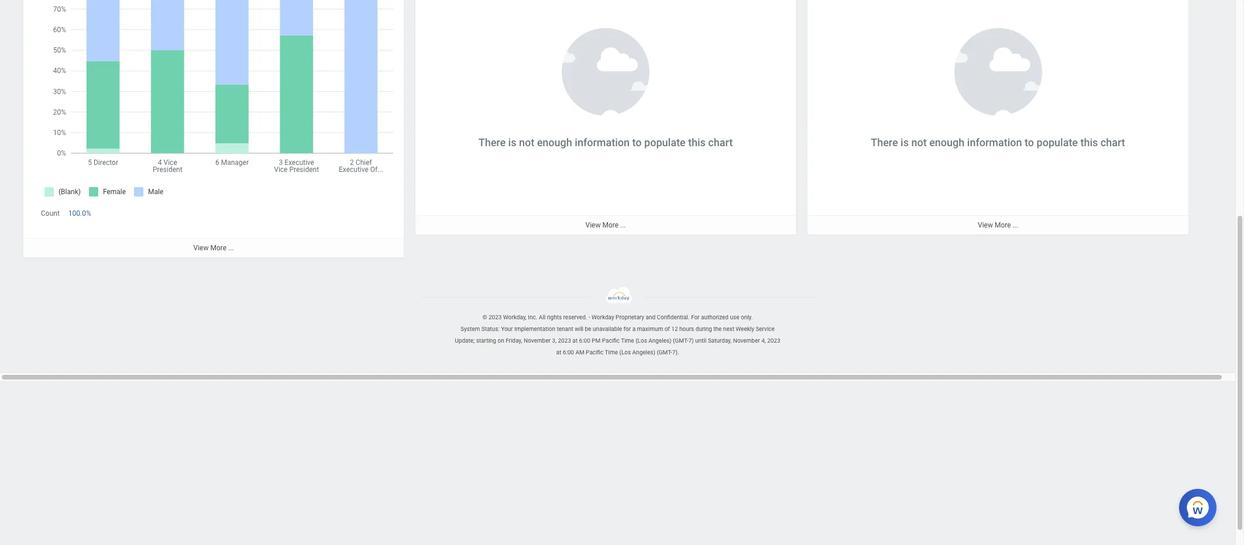 Task type: vqa. For each thing, say whether or not it's contained in the screenshot.
Refresh
no



Task type: describe. For each thing, give the bounding box(es) containing it.
update;
[[455, 338, 475, 344]]

and
[[646, 314, 656, 321]]

confidential.
[[657, 314, 690, 321]]

view more ... for promotions by gender element at the top of the page
[[586, 221, 626, 229]]

view more ... link for succession plan equity element
[[23, 238, 404, 258]]

until
[[695, 338, 707, 344]]

workday
[[592, 314, 614, 321]]

inc.
[[528, 314, 538, 321]]

maximum
[[637, 326, 663, 332]]

will
[[575, 326, 584, 332]]

to for "view more ..." link for promotions by gender element at the top of the page
[[632, 136, 642, 149]]

authorized
[[701, 314, 729, 321]]

-
[[589, 314, 590, 321]]

1 vertical spatial at
[[556, 349, 561, 356]]

all
[[539, 314, 546, 321]]

workday,
[[503, 314, 527, 321]]

friday,
[[506, 338, 522, 344]]

view for promotions by gender element at the top of the page
[[586, 221, 601, 229]]

view for succession plan equity element
[[193, 244, 209, 252]]

implementation
[[514, 326, 555, 332]]

0 vertical spatial angeles)
[[649, 338, 672, 344]]

use
[[730, 314, 739, 321]]

100.0%
[[68, 209, 91, 218]]

information for promotions by gender element at the top of the page
[[575, 136, 630, 149]]

... for promotions by gender element at the top of the page
[[620, 221, 626, 229]]

there is not enough information to populate this chart for "promotions by race / ethnicity" element at the top right "view more ..." link
[[871, 136, 1125, 149]]

7)
[[689, 338, 694, 344]]

0 vertical spatial (gmt-
[[673, 338, 689, 344]]

only.
[[741, 314, 753, 321]]

workday assistant region
[[1179, 485, 1221, 527]]

1 vertical spatial time
[[605, 349, 618, 356]]

view more ... link for promotions by gender element at the top of the page
[[416, 215, 796, 235]]

tenant
[[557, 326, 573, 332]]

there is not enough information to populate this chart for "view more ..." link for promotions by gender element at the top of the page
[[479, 136, 733, 149]]

weekly
[[736, 326, 754, 332]]

this for "promotions by race / ethnicity" element at the top right
[[1081, 136, 1098, 149]]

of
[[665, 326, 670, 332]]

next
[[723, 326, 734, 332]]

be
[[585, 326, 591, 332]]

service
[[756, 326, 775, 332]]

count
[[41, 209, 60, 218]]

... for "promotions by race / ethnicity" element at the top right
[[1013, 221, 1018, 229]]



Task type: locate. For each thing, give the bounding box(es) containing it.
unavailable
[[593, 326, 622, 332]]

2 not from the left
[[912, 136, 927, 149]]

2 horizontal spatial view more ... link
[[808, 215, 1189, 235]]

1 this from the left
[[688, 136, 706, 149]]

2 there from the left
[[871, 136, 898, 149]]

more inside "promotions by race / ethnicity" element
[[995, 221, 1011, 229]]

there
[[479, 136, 506, 149], [871, 136, 898, 149]]

is inside promotions by gender element
[[508, 136, 517, 149]]

1 horizontal spatial chart
[[1101, 136, 1125, 149]]

enough for "promotions by race / ethnicity" element at the top right
[[930, 136, 965, 149]]

0 horizontal spatial this
[[688, 136, 706, 149]]

pacific down unavailable
[[602, 338, 620, 344]]

0 horizontal spatial enough
[[537, 136, 572, 149]]

1 horizontal spatial enough
[[930, 136, 965, 149]]

2 horizontal spatial ...
[[1013, 221, 1018, 229]]

2 horizontal spatial view more ...
[[978, 221, 1018, 229]]

system
[[461, 326, 480, 332]]

populate inside "promotions by race / ethnicity" element
[[1037, 136, 1078, 149]]

during
[[696, 326, 712, 332]]

am
[[576, 349, 584, 356]]

1 there from the left
[[479, 136, 506, 149]]

0 horizontal spatial not
[[519, 136, 534, 149]]

1 horizontal spatial view more ...
[[586, 221, 626, 229]]

not inside promotions by gender element
[[519, 136, 534, 149]]

2023 right ©
[[489, 314, 502, 321]]

0 horizontal spatial there is not enough information to populate this chart
[[479, 136, 733, 149]]

is for "promotions by race / ethnicity" element at the top right
[[901, 136, 909, 149]]

starting
[[476, 338, 496, 344]]

0 horizontal spatial time
[[605, 349, 618, 356]]

1 horizontal spatial at
[[573, 338, 578, 344]]

1 horizontal spatial 2023
[[558, 338, 571, 344]]

pacific
[[602, 338, 620, 344], [586, 349, 604, 356]]

this for promotions by gender element at the top of the page
[[688, 136, 706, 149]]

a
[[632, 326, 636, 332]]

more inside succession plan equity element
[[210, 244, 227, 252]]

not for "view more ..." link for promotions by gender element at the top of the page
[[519, 136, 534, 149]]

enough for promotions by gender element at the top of the page
[[537, 136, 572, 149]]

promotions by race / ethnicity element
[[808, 0, 1189, 235]]

2023 right 4,
[[767, 338, 781, 344]]

to
[[632, 136, 642, 149], [1025, 136, 1034, 149]]

there is not enough information to populate this chart inside promotions by gender element
[[479, 136, 733, 149]]

1 horizontal spatial time
[[621, 338, 634, 344]]

2 populate from the left
[[1037, 136, 1078, 149]]

0 horizontal spatial (gmt-
[[657, 349, 672, 356]]

2 is from the left
[[901, 136, 909, 149]]

2 november from the left
[[733, 338, 760, 344]]

(los down for
[[619, 349, 631, 356]]

angeles)
[[649, 338, 672, 344], [632, 349, 655, 356]]

reserved.
[[563, 314, 587, 321]]

1 is from the left
[[508, 136, 517, 149]]

0 horizontal spatial at
[[556, 349, 561, 356]]

1 horizontal spatial there is not enough information to populate this chart
[[871, 136, 1125, 149]]

...
[[620, 221, 626, 229], [1013, 221, 1018, 229], [228, 244, 234, 252]]

november down "implementation"
[[524, 338, 551, 344]]

4,
[[762, 338, 766, 344]]

enough inside promotions by gender element
[[537, 136, 572, 149]]

view more ... inside "promotions by race / ethnicity" element
[[978, 221, 1018, 229]]

information inside "promotions by race / ethnicity" element
[[967, 136, 1022, 149]]

2023
[[489, 314, 502, 321], [558, 338, 571, 344], [767, 338, 781, 344]]

view inside succession plan equity element
[[193, 244, 209, 252]]

time down for
[[621, 338, 634, 344]]

0 horizontal spatial ...
[[228, 244, 234, 252]]

chart inside promotions by gender element
[[708, 136, 733, 149]]

not inside "promotions by race / ethnicity" element
[[912, 136, 927, 149]]

0 horizontal spatial populate
[[644, 136, 686, 149]]

2 horizontal spatial view
[[978, 221, 993, 229]]

0 horizontal spatial 2023
[[489, 314, 502, 321]]

to for "promotions by race / ethnicity" element at the top right "view more ..." link
[[1025, 136, 1034, 149]]

1 populate from the left
[[644, 136, 686, 149]]

there is not enough information to populate this chart inside "promotions by race / ethnicity" element
[[871, 136, 1125, 149]]

view
[[586, 221, 601, 229], [978, 221, 993, 229], [193, 244, 209, 252]]

information
[[575, 136, 630, 149], [967, 136, 1022, 149]]

at down will
[[573, 338, 578, 344]]

more inside promotions by gender element
[[602, 221, 619, 229]]

1 horizontal spatial 6:00
[[579, 338, 590, 344]]

2 enough from the left
[[930, 136, 965, 149]]

©
[[483, 314, 487, 321]]

6:00 left am
[[563, 349, 574, 356]]

your
[[501, 326, 513, 332]]

1 not from the left
[[519, 136, 534, 149]]

view inside promotions by gender element
[[586, 221, 601, 229]]

1 to from the left
[[632, 136, 642, 149]]

november down weekly
[[733, 338, 760, 344]]

(los
[[636, 338, 647, 344], [619, 349, 631, 356]]

this inside promotions by gender element
[[688, 136, 706, 149]]

2 there is not enough information to populate this chart from the left
[[871, 136, 1125, 149]]

pm
[[592, 338, 601, 344]]

chart
[[708, 136, 733, 149], [1101, 136, 1125, 149]]

2 information from the left
[[967, 136, 1022, 149]]

... inside "promotions by race / ethnicity" element
[[1013, 221, 1018, 229]]

6:00
[[579, 338, 590, 344], [563, 349, 574, 356]]

1 chart from the left
[[708, 136, 733, 149]]

this inside "promotions by race / ethnicity" element
[[1081, 136, 1098, 149]]

1 there is not enough information to populate this chart from the left
[[479, 136, 733, 149]]

2023 right the 3, on the left of the page
[[558, 338, 571, 344]]

1 horizontal spatial populate
[[1037, 136, 1078, 149]]

footer
[[0, 287, 1236, 359]]

proprietary
[[616, 314, 644, 321]]

saturday,
[[708, 338, 732, 344]]

0 horizontal spatial view
[[193, 244, 209, 252]]

0 horizontal spatial to
[[632, 136, 642, 149]]

not for "promotions by race / ethnicity" element at the top right "view more ..." link
[[912, 136, 927, 149]]

pacific down the pm
[[586, 349, 604, 356]]

more
[[602, 221, 619, 229], [995, 221, 1011, 229], [210, 244, 227, 252]]

rights
[[547, 314, 562, 321]]

is inside "promotions by race / ethnicity" element
[[901, 136, 909, 149]]

at
[[573, 338, 578, 344], [556, 349, 561, 356]]

1 horizontal spatial view
[[586, 221, 601, 229]]

on
[[498, 338, 504, 344]]

1 horizontal spatial is
[[901, 136, 909, 149]]

1 horizontal spatial (los
[[636, 338, 647, 344]]

footer containing © 2023 workday, inc. all rights reserved. - workday proprietary and confidential. for authorized use only. system status: your implementation tenant will be unavailable for a maximum of 12 hours during the next weekly service update; starting on friday, november 3, 2023 at 6:00 pm pacific time (los angeles) (gmt-7) until saturday, november 4, 2023 at 6:00 am pacific time (los angeles) (gmt-7).
[[0, 287, 1236, 359]]

view more ... inside succession plan equity element
[[193, 244, 234, 252]]

there inside promotions by gender element
[[479, 136, 506, 149]]

1 november from the left
[[524, 338, 551, 344]]

information for "promotions by race / ethnicity" element at the top right
[[967, 136, 1022, 149]]

(gmt-
[[673, 338, 689, 344], [657, 349, 672, 356]]

for
[[624, 326, 631, 332]]

succession plan equity element
[[23, 0, 404, 258]]

0 vertical spatial (los
[[636, 338, 647, 344]]

0 horizontal spatial more
[[210, 244, 227, 252]]

100.0% button
[[68, 209, 93, 218]]

2 this from the left
[[1081, 136, 1098, 149]]

1 horizontal spatial ...
[[620, 221, 626, 229]]

is for promotions by gender element at the top of the page
[[508, 136, 517, 149]]

at down the 3, on the left of the page
[[556, 349, 561, 356]]

(gmt- down of
[[657, 349, 672, 356]]

populate inside promotions by gender element
[[644, 136, 686, 149]]

... for succession plan equity element
[[228, 244, 234, 252]]

not
[[519, 136, 534, 149], [912, 136, 927, 149]]

more for succession plan equity element
[[210, 244, 227, 252]]

view more ... link for "promotions by race / ethnicity" element at the top right
[[808, 215, 1189, 235]]

0 vertical spatial 6:00
[[579, 338, 590, 344]]

... inside promotions by gender element
[[620, 221, 626, 229]]

view more ... inside promotions by gender element
[[586, 221, 626, 229]]

there is not enough information to populate this chart
[[479, 136, 733, 149], [871, 136, 1125, 149]]

1 vertical spatial (los
[[619, 349, 631, 356]]

© 2023 workday, inc. all rights reserved. - workday proprietary and confidential. for authorized use only. system status: your implementation tenant will be unavailable for a maximum of 12 hours during the next weekly service update; starting on friday, november 3, 2023 at 6:00 pm pacific time (los angeles) (gmt-7) until saturday, november 4, 2023 at 6:00 am pacific time (los angeles) (gmt-7).
[[455, 314, 781, 356]]

0 horizontal spatial view more ... link
[[23, 238, 404, 258]]

3,
[[552, 338, 557, 344]]

2 chart from the left
[[1101, 136, 1125, 149]]

for
[[691, 314, 700, 321]]

1 vertical spatial 6:00
[[563, 349, 574, 356]]

0 horizontal spatial is
[[508, 136, 517, 149]]

1 vertical spatial pacific
[[586, 349, 604, 356]]

1 horizontal spatial not
[[912, 136, 927, 149]]

1 horizontal spatial more
[[602, 221, 619, 229]]

to inside "promotions by race / ethnicity" element
[[1025, 136, 1034, 149]]

1 horizontal spatial information
[[967, 136, 1022, 149]]

0 horizontal spatial information
[[575, 136, 630, 149]]

chart for "promotions by race / ethnicity" element at the top right
[[1101, 136, 1125, 149]]

2 horizontal spatial more
[[995, 221, 1011, 229]]

promotions by gender element
[[416, 0, 796, 235]]

1 horizontal spatial to
[[1025, 136, 1034, 149]]

1 information from the left
[[575, 136, 630, 149]]

november
[[524, 338, 551, 344], [733, 338, 760, 344]]

2 to from the left
[[1025, 136, 1034, 149]]

7).
[[672, 349, 679, 356]]

1 horizontal spatial this
[[1081, 136, 1098, 149]]

angeles) down the maximum
[[632, 349, 655, 356]]

angeles) down of
[[649, 338, 672, 344]]

there for "promotions by race / ethnicity" element at the top right
[[871, 136, 898, 149]]

to inside promotions by gender element
[[632, 136, 642, 149]]

time
[[621, 338, 634, 344], [605, 349, 618, 356]]

more for "promotions by race / ethnicity" element at the top right
[[995, 221, 1011, 229]]

view for "promotions by race / ethnicity" element at the top right
[[978, 221, 993, 229]]

there for promotions by gender element at the top of the page
[[479, 136, 506, 149]]

populate
[[644, 136, 686, 149], [1037, 136, 1078, 149]]

this
[[688, 136, 706, 149], [1081, 136, 1098, 149]]

is
[[508, 136, 517, 149], [901, 136, 909, 149]]

there inside "promotions by race / ethnicity" element
[[871, 136, 898, 149]]

1 vertical spatial angeles)
[[632, 349, 655, 356]]

1 horizontal spatial (gmt-
[[673, 338, 689, 344]]

1 enough from the left
[[537, 136, 572, 149]]

view more ... for succession plan equity element
[[193, 244, 234, 252]]

more for promotions by gender element at the top of the page
[[602, 221, 619, 229]]

6:00 left the pm
[[579, 338, 590, 344]]

the
[[714, 326, 722, 332]]

time down unavailable
[[605, 349, 618, 356]]

view more ...
[[586, 221, 626, 229], [978, 221, 1018, 229], [193, 244, 234, 252]]

0 horizontal spatial (los
[[619, 349, 631, 356]]

populate for "view more ..." link for promotions by gender element at the top of the page
[[644, 136, 686, 149]]

view inside "promotions by race / ethnicity" element
[[978, 221, 993, 229]]

chart inside "promotions by race / ethnicity" element
[[1101, 136, 1125, 149]]

populate for "promotions by race / ethnicity" element at the top right "view more ..." link
[[1037, 136, 1078, 149]]

0 horizontal spatial chart
[[708, 136, 733, 149]]

0 vertical spatial at
[[573, 338, 578, 344]]

chart for promotions by gender element at the top of the page
[[708, 136, 733, 149]]

0 horizontal spatial there
[[479, 136, 506, 149]]

(los down the maximum
[[636, 338, 647, 344]]

enough
[[537, 136, 572, 149], [930, 136, 965, 149]]

0 vertical spatial time
[[621, 338, 634, 344]]

1 horizontal spatial there
[[871, 136, 898, 149]]

1 horizontal spatial november
[[733, 338, 760, 344]]

0 vertical spatial pacific
[[602, 338, 620, 344]]

hours
[[680, 326, 694, 332]]

0 horizontal spatial november
[[524, 338, 551, 344]]

12
[[671, 326, 678, 332]]

view more ... link
[[416, 215, 796, 235], [808, 215, 1189, 235], [23, 238, 404, 258]]

information inside promotions by gender element
[[575, 136, 630, 149]]

0 horizontal spatial 6:00
[[563, 349, 574, 356]]

2 horizontal spatial 2023
[[767, 338, 781, 344]]

... inside succession plan equity element
[[228, 244, 234, 252]]

0 horizontal spatial view more ...
[[193, 244, 234, 252]]

1 vertical spatial (gmt-
[[657, 349, 672, 356]]

view more ... for "promotions by race / ethnicity" element at the top right
[[978, 221, 1018, 229]]

1 horizontal spatial view more ... link
[[416, 215, 796, 235]]

status:
[[482, 326, 500, 332]]

(gmt- up 7).
[[673, 338, 689, 344]]

enough inside "promotions by race / ethnicity" element
[[930, 136, 965, 149]]



